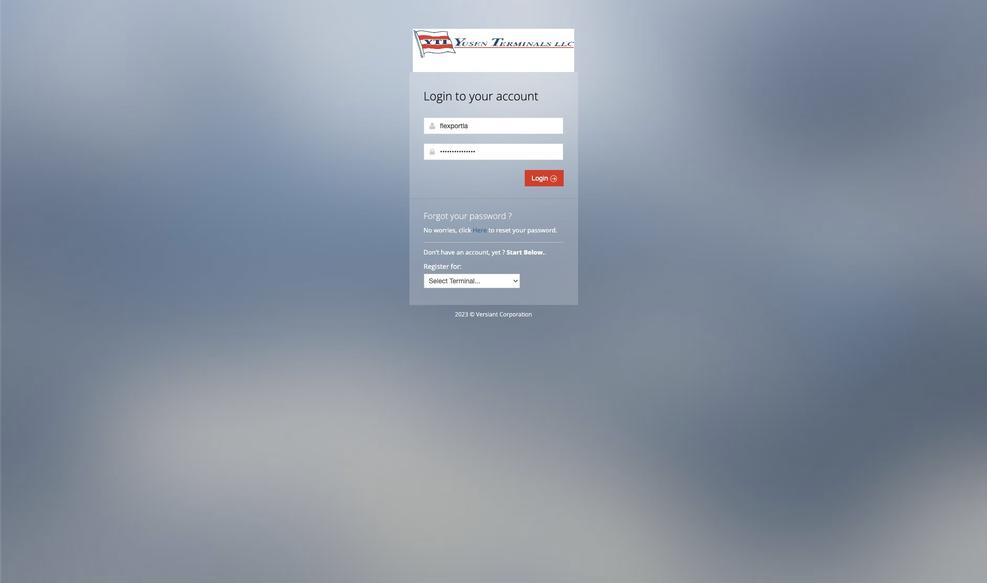 Task type: vqa. For each thing, say whether or not it's contained in the screenshot.
Forgot
yes



Task type: locate. For each thing, give the bounding box(es) containing it.
register
[[424, 262, 449, 271]]

reset
[[496, 226, 511, 235]]

your up username text field
[[469, 88, 493, 104]]

login for login
[[532, 175, 550, 182]]

your
[[469, 88, 493, 104], [451, 210, 468, 222], [513, 226, 526, 235]]

account,
[[466, 248, 490, 257]]

to up username text field
[[456, 88, 466, 104]]

to right here link
[[489, 226, 495, 235]]

2 horizontal spatial your
[[513, 226, 526, 235]]

1 vertical spatial login
[[532, 175, 550, 182]]

©
[[470, 311, 475, 319]]

?
[[509, 210, 512, 222], [502, 248, 505, 257]]

login
[[424, 88, 452, 104], [532, 175, 550, 182]]

password.
[[528, 226, 558, 235]]

lock image
[[429, 148, 436, 156]]

here
[[473, 226, 487, 235]]

yet
[[492, 248, 501, 257]]

forgot your password ? no worries, click here to reset your password.
[[424, 210, 558, 235]]

1 horizontal spatial to
[[489, 226, 495, 235]]

user image
[[429, 122, 436, 130]]

account
[[496, 88, 539, 104]]

login inside button
[[532, 175, 550, 182]]

to inside forgot your password ? no worries, click here to reset your password.
[[489, 226, 495, 235]]

corporation
[[500, 311, 532, 319]]

worries,
[[434, 226, 457, 235]]

1 horizontal spatial ?
[[509, 210, 512, 222]]

to
[[456, 88, 466, 104], [489, 226, 495, 235]]

1 vertical spatial to
[[489, 226, 495, 235]]

1 horizontal spatial your
[[469, 88, 493, 104]]

forgot
[[424, 210, 448, 222]]

0 vertical spatial ?
[[509, 210, 512, 222]]

password
[[470, 210, 506, 222]]

your right the reset
[[513, 226, 526, 235]]

? right yet
[[502, 248, 505, 257]]

1 vertical spatial your
[[451, 210, 468, 222]]

0 vertical spatial login
[[424, 88, 452, 104]]

0 vertical spatial your
[[469, 88, 493, 104]]

0 horizontal spatial to
[[456, 88, 466, 104]]

register for:
[[424, 262, 462, 271]]

swapright image
[[550, 175, 557, 182]]

1 vertical spatial ?
[[502, 248, 505, 257]]

0 horizontal spatial login
[[424, 88, 452, 104]]

2023 © versiant corporation
[[455, 311, 532, 319]]

0 horizontal spatial ?
[[502, 248, 505, 257]]

? up the reset
[[509, 210, 512, 222]]

your up "click"
[[451, 210, 468, 222]]

login to your account
[[424, 88, 539, 104]]

don't have an account, yet ? start below. .
[[424, 248, 548, 257]]

0 vertical spatial to
[[456, 88, 466, 104]]

1 horizontal spatial login
[[532, 175, 550, 182]]

2023
[[455, 311, 468, 319]]



Task type: describe. For each thing, give the bounding box(es) containing it.
an
[[457, 248, 464, 257]]

don't
[[424, 248, 440, 257]]

0 horizontal spatial your
[[451, 210, 468, 222]]

below.
[[524, 248, 545, 257]]

? inside forgot your password ? no worries, click here to reset your password.
[[509, 210, 512, 222]]

here link
[[473, 226, 487, 235]]

2 vertical spatial your
[[513, 226, 526, 235]]

start
[[507, 248, 522, 257]]

Password password field
[[424, 144, 563, 160]]

Username text field
[[424, 118, 563, 134]]

.
[[545, 248, 546, 257]]

login button
[[525, 170, 564, 187]]

login for login to your account
[[424, 88, 452, 104]]

click
[[459, 226, 471, 235]]

have
[[441, 248, 455, 257]]

no
[[424, 226, 432, 235]]

for:
[[451, 262, 462, 271]]

versiant
[[476, 311, 498, 319]]



